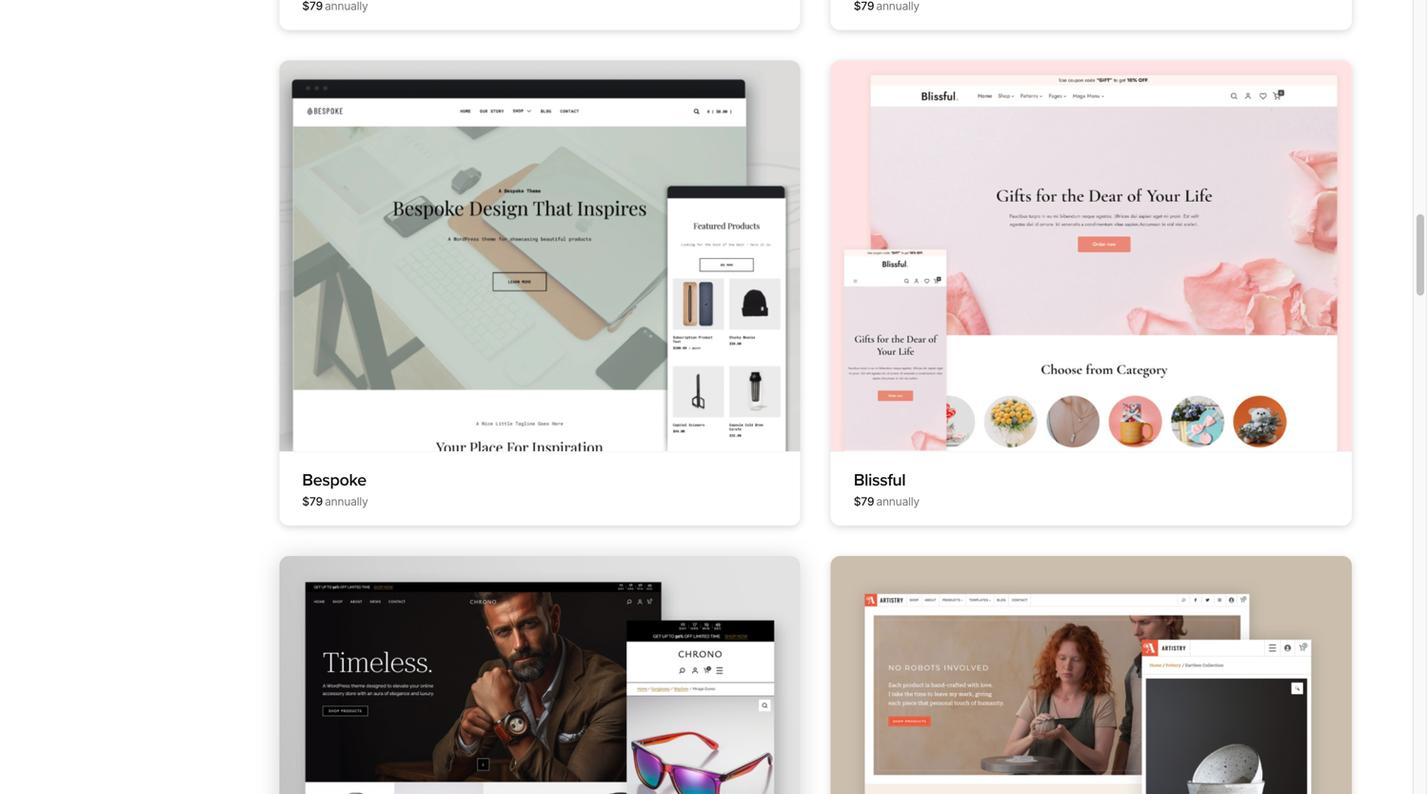 Task type: locate. For each thing, give the bounding box(es) containing it.
bespoke
[[302, 470, 366, 490]]

$79 for bespoke
[[302, 495, 323, 508]]

2 $79 from the left
[[854, 495, 874, 508]]

0 horizontal spatial $79
[[302, 495, 323, 508]]

$79 down "bespoke"
[[302, 495, 323, 508]]

bespoke link
[[302, 470, 366, 490]]

$79 inside blissful $79 annually
[[854, 495, 874, 508]]

$79
[[302, 495, 323, 508], [854, 495, 874, 508]]

blissful
[[854, 470, 906, 490]]

$79 down blissful link
[[854, 495, 874, 508]]

1 annually from the left
[[325, 495, 368, 508]]

annually
[[325, 495, 368, 508], [876, 495, 920, 508]]

annually inside blissful $79 annually
[[876, 495, 920, 508]]

1 $79 from the left
[[302, 495, 323, 508]]

annually inside bespoke $79 annually
[[325, 495, 368, 508]]

2 annually from the left
[[876, 495, 920, 508]]

1 horizontal spatial annually
[[876, 495, 920, 508]]

annually down "bespoke"
[[325, 495, 368, 508]]

blissful link
[[854, 470, 906, 490]]

0 horizontal spatial annually
[[325, 495, 368, 508]]

annually for blissful
[[876, 495, 920, 508]]

annually down blissful link
[[876, 495, 920, 508]]

$79 inside bespoke $79 annually
[[302, 495, 323, 508]]

1 horizontal spatial $79
[[854, 495, 874, 508]]



Task type: describe. For each thing, give the bounding box(es) containing it.
$79 for blissful
[[854, 495, 874, 508]]

blissful $79 annually
[[854, 470, 920, 508]]

annually for bespoke
[[325, 495, 368, 508]]

bespoke $79 annually
[[302, 470, 368, 508]]



Task type: vqa. For each thing, say whether or not it's contained in the screenshot.
Close search icon
no



